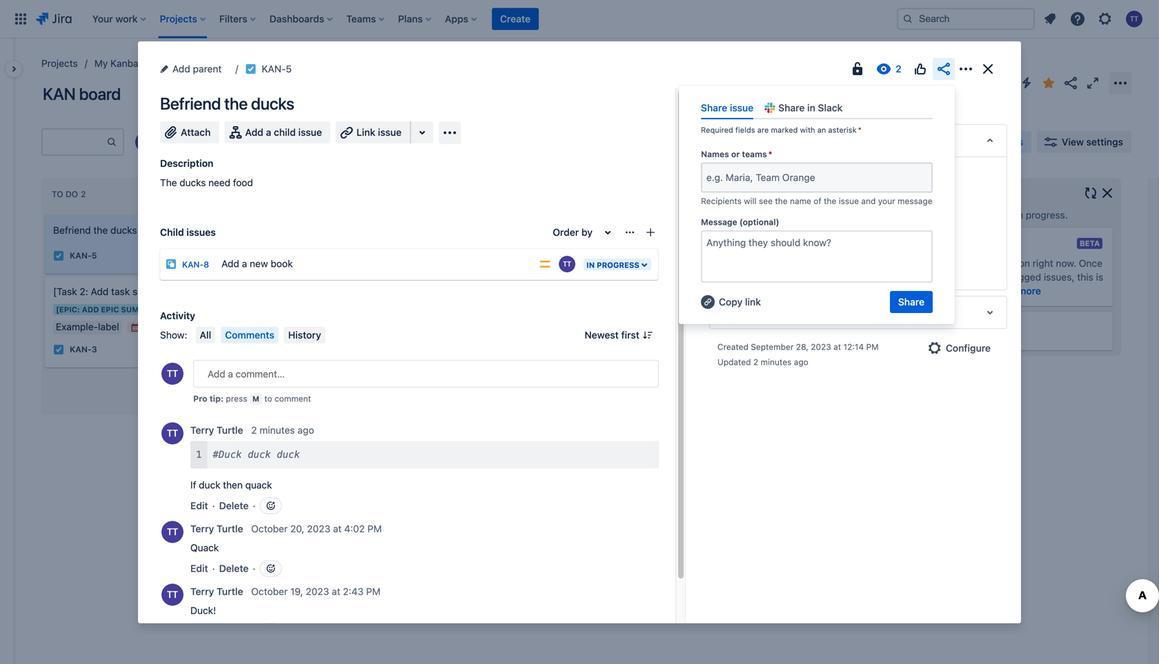 Task type: describe. For each thing, give the bounding box(es) containing it.
no restrictions image
[[850, 61, 866, 77]]

close image
[[980, 61, 997, 77]]

02
[[141, 323, 151, 332]]

befriend the ducks dialog
[[138, 41, 1022, 665]]

up
[[900, 210, 912, 221]]

you'll
[[916, 285, 940, 297]]

link
[[745, 296, 761, 308]]

required fields are marked with an asterisk *
[[701, 126, 862, 135]]

quack
[[191, 543, 219, 554]]

0 vertical spatial [epic: add epic summary]
[[56, 305, 165, 314]]

kan-8 link
[[182, 260, 209, 270]]

order
[[553, 227, 579, 238]]

newest
[[585, 330, 619, 341]]

0 vertical spatial your
[[879, 196, 896, 206]]

1 vertical spatial befriend
[[53, 225, 91, 236]]

turtle for 2 minutes ago
[[217, 425, 243, 436]]

due date: 02 november 2023 image
[[130, 322, 141, 333]]

minutes inside created september 28, 2023 at 12:14 pm updated 2 minutes ago
[[761, 358, 792, 367]]

configure
[[946, 343, 991, 354]]

see
[[486, 251, 503, 262]]

of
[[814, 196, 822, 206]]

by for group by
[[883, 137, 893, 146]]

add parent button
[[159, 61, 226, 77]]

issue inside the add a child issue button
[[298, 127, 322, 138]]

name
[[790, 196, 812, 206]]

teams
[[742, 149, 767, 159]]

learn
[[990, 285, 1016, 297]]

task image for kan-2
[[248, 360, 259, 371]]

projects
[[41, 58, 78, 69]]

newest first button
[[577, 327, 659, 344]]

19,
[[290, 586, 303, 598]]

names
[[701, 149, 729, 159]]

september
[[751, 342, 794, 352]]

required
[[701, 126, 734, 135]]

1 horizontal spatial [epic:
[[251, 321, 275, 330]]

attach
[[181, 127, 211, 138]]

comments
[[225, 330, 275, 341]]

kan board
[[43, 84, 121, 104]]

2 vertical spatial summary]
[[316, 321, 360, 330]]

work
[[992, 210, 1013, 221]]

kan-2 link
[[264, 360, 292, 372]]

terry for october 20, 2023 at 4:02 pm
[[191, 524, 214, 535]]

copy link
[[719, 296, 761, 308]]

edit for october 20, 2023 at 4:02 pm
[[191, 563, 208, 575]]

first
[[622, 330, 640, 341]]

to do
[[52, 190, 78, 199]]

refresh insights panel image
[[1083, 185, 1100, 202]]

[task
[[53, 286, 77, 297]]

at for october 19, 2023 at 2:43 pm
[[332, 586, 341, 598]]

press
[[226, 394, 247, 404]]

5 inside befriend the ducks dialog
[[286, 63, 292, 75]]

kan-8
[[182, 260, 209, 270]]

pm inside created september 28, 2023 at 12:14 pm updated 2 minutes ago
[[867, 342, 879, 352]]

do
[[66, 190, 78, 199]]

description
[[160, 158, 214, 169]]

start date
[[719, 230, 758, 240]]

link issue
[[357, 127, 402, 138]]

issue inside tab list
[[730, 102, 754, 114]]

due date: 02 november 2023 image
[[130, 322, 141, 333]]

close insights panel image
[[1100, 185, 1116, 202]]

all button
[[196, 327, 215, 344]]

terry turtle for 2 minutes ago
[[191, 425, 243, 436]]

give feedback
[[911, 325, 976, 337]]

add app image
[[442, 125, 458, 141]]

to inside befriend the ducks dialog
[[265, 394, 272, 404]]

kan-2
[[264, 361, 292, 371]]

all
[[505, 251, 516, 262]]

20,
[[290, 524, 305, 535]]

1 vertical spatial kan-5 link
[[70, 250, 97, 262]]

the right of
[[824, 196, 837, 206]]

add down 2:
[[82, 305, 99, 314]]

with for marked
[[800, 126, 816, 135]]

add a new book
[[222, 258, 293, 270]]

task
[[111, 286, 130, 297]]

date inside befriend the ducks dialog
[[741, 230, 758, 240]]

0 horizontal spatial or
[[732, 149, 740, 159]]

you
[[886, 272, 902, 283]]

at inside created september 28, 2023 at 12:14 pm updated 2 minutes ago
[[834, 342, 842, 352]]

create banner
[[0, 0, 1160, 39]]

(optional)
[[740, 217, 780, 227]]

2 horizontal spatial duck
[[277, 449, 300, 461]]

2 horizontal spatial ducks
[[251, 94, 294, 113]]

kanban
[[111, 58, 144, 69]]

issue inside the "link issue" button
[[378, 127, 402, 138]]

kan-3
[[70, 345, 97, 355]]

0 vertical spatial epic
[[101, 305, 119, 314]]

add a new book link
[[216, 251, 533, 278]]

1 vertical spatial 5
[[92, 251, 97, 261]]

issue type: subtask image
[[166, 259, 177, 270]]

0 horizontal spatial attention
[[939, 236, 986, 250]]

task image for kan-5
[[53, 250, 64, 261]]

1 horizontal spatial [epic: add epic summary]
[[251, 321, 360, 330]]

share issue
[[701, 102, 754, 114]]

comments button
[[221, 327, 279, 344]]

more
[[1018, 285, 1042, 297]]

0 vertical spatial *
[[858, 126, 862, 135]]

delete button for 2 minutes ago
[[219, 499, 249, 513]]

nov
[[153, 323, 171, 332]]

terry turtle button for 2 minutes ago
[[191, 424, 246, 438]]

automation element
[[710, 296, 1008, 329]]

labels
[[719, 200, 745, 209]]

child
[[274, 127, 296, 138]]

due date: 02 november 2023 element
[[130, 322, 193, 333]]

0 horizontal spatial minutes
[[260, 425, 295, 436]]

date inside board insights dialog
[[926, 210, 946, 221]]

Search field
[[897, 8, 1035, 30]]

star kan board image
[[1041, 75, 1058, 91]]

october for october 19, 2023 at 2:43 pm
[[251, 586, 288, 598]]

issues
[[886, 236, 919, 250]]

for inside there are no issues for attention right now. once you have stuck, blocked or flagged issues, this is where you'll find them.
[[976, 258, 988, 269]]

copy link to issue image
[[289, 63, 300, 74]]

your inside board insights dialog
[[970, 210, 989, 221]]

create child image
[[645, 227, 656, 238]]

create button
[[492, 8, 539, 30]]

show:
[[160, 330, 187, 341]]

child
[[160, 227, 184, 238]]

attach button
[[160, 121, 219, 144]]

once
[[1080, 258, 1103, 269]]

vote options: no one has voted for this issue yet. image
[[913, 61, 929, 77]]

created september 28, 2023 at 12:14 pm updated 2 minutes ago
[[718, 342, 879, 367]]

if duck then quack
[[191, 480, 272, 491]]

link web pages and more image
[[414, 124, 431, 141]]

insights
[[988, 136, 1024, 148]]

more information about this user image for duck!
[[162, 584, 184, 606]]

the right see
[[775, 196, 788, 206]]

more information about this user image for quack
[[162, 522, 184, 544]]

2023 inside created september 28, 2023 at 12:14 pm updated 2 minutes ago
[[811, 342, 832, 352]]

my kanban project link
[[94, 55, 178, 72]]

0 horizontal spatial 2
[[251, 425, 257, 436]]

slack
[[818, 102, 843, 114]]

issues,
[[1044, 272, 1075, 283]]

edit button for october 20, 2023 at 4:02 pm
[[191, 562, 208, 576]]

in inside dialog
[[1016, 210, 1024, 221]]

02 nov 2023
[[141, 323, 193, 332]]

1 horizontal spatial epic
[[296, 321, 314, 330]]

or inside there are no issues for attention right now. once you have stuck, blocked or flagged issues, this is where you'll find them.
[[996, 272, 1005, 283]]

issues for there
[[945, 258, 973, 269]]

see all done issues
[[486, 251, 573, 262]]

order by button
[[545, 222, 622, 244]]

project
[[147, 58, 178, 69]]

need
[[208, 177, 231, 188]]

with for date
[[948, 210, 967, 221]]

befriend inside dialog
[[160, 94, 221, 113]]

all
[[200, 330, 211, 341]]

a for child
[[266, 127, 271, 138]]

the inside dialog
[[224, 94, 248, 113]]

now.
[[1057, 258, 1077, 269]]

kan-5 for kan-5 link to the bottom
[[70, 251, 97, 261]]

kan
[[43, 84, 76, 104]]

pm for october 19, 2023 at 2:43 pm
[[366, 586, 381, 598]]



Task type: locate. For each thing, give the bounding box(es) containing it.
0 horizontal spatial 5
[[92, 251, 97, 261]]

october left 19,
[[251, 586, 288, 598]]

2 terry from the top
[[191, 524, 214, 535]]

issue up "fields"
[[730, 102, 754, 114]]

beta
[[1080, 239, 1101, 248]]

2 minutes ago
[[251, 425, 314, 436]]

create
[[500, 13, 531, 25]]

0 horizontal spatial with
[[800, 126, 816, 135]]

none right of
[[831, 198, 854, 210]]

add a child issue button
[[225, 121, 330, 144]]

0 vertical spatial befriend
[[160, 94, 221, 113]]

terry turtle up quack
[[191, 524, 243, 535]]

0 vertical spatial october
[[251, 524, 288, 535]]

fields
[[736, 126, 756, 135]]

in right work
[[1016, 210, 1024, 221]]

task image for kan-6
[[248, 266, 259, 278]]

befriend down to do element
[[53, 225, 91, 236]]

turtle for october 20, 2023 at 4:02 pm
[[217, 524, 243, 535]]

to inside board insights dialog
[[914, 210, 923, 221]]

1 horizontal spatial your
[[970, 210, 989, 221]]

0 horizontal spatial befriend the ducks
[[53, 225, 137, 236]]

befriend the ducks inside dialog
[[160, 94, 294, 113]]

2 edit from the top
[[191, 563, 208, 575]]

flagged
[[1008, 272, 1042, 283]]

delete for 2 minutes ago
[[219, 500, 249, 512]]

2023 for october 19, 2023 at 2:43 pm
[[306, 586, 329, 598]]

terry up quack
[[191, 524, 214, 535]]

1 horizontal spatial a
[[266, 127, 271, 138]]

updated
[[718, 358, 751, 367]]

in left slack
[[808, 102, 816, 114]]

0 horizontal spatial to
[[265, 394, 272, 404]]

by right group
[[883, 137, 893, 146]]

1 turtle from the top
[[217, 425, 243, 436]]

2 vertical spatial at
[[332, 586, 341, 598]]

attention
[[939, 236, 986, 250], [991, 258, 1031, 269]]

2023
[[173, 323, 193, 332], [811, 342, 832, 352], [307, 524, 331, 535], [306, 586, 329, 598]]

task image left the kan-3 link
[[53, 344, 64, 355]]

* up group
[[858, 126, 862, 135]]

2023 for october 20, 2023 at 4:02 pm
[[307, 524, 331, 535]]

0 of 1 child issues complete image
[[183, 250, 194, 261]]

tab list
[[696, 97, 939, 120]]

2 add reaction image from the top
[[265, 564, 276, 575]]

1 vertical spatial a
[[242, 258, 247, 270]]

give
[[911, 325, 931, 337]]

terry turtle button for october 20, 2023 at 4:02 pm
[[191, 523, 246, 536]]

3 terry turtle from the top
[[191, 586, 243, 598]]

terry up duck! at the bottom left of page
[[191, 586, 214, 598]]

[epic: add epic summary]
[[56, 305, 165, 314], [251, 321, 360, 330]]

0 vertical spatial at
[[834, 342, 842, 352]]

issue left and
[[839, 196, 859, 206]]

2 up the #duck duck duck
[[251, 425, 257, 436]]

0 vertical spatial summary]
[[133, 286, 177, 297]]

1 horizontal spatial issues
[[545, 251, 573, 262]]

Search this board text field
[[43, 130, 106, 155]]

ducks
[[251, 94, 294, 113], [180, 177, 206, 188], [110, 225, 137, 236]]

automation
[[719, 307, 772, 318]]

terry turtle button up quack
[[191, 523, 246, 536]]

2023 down activity
[[173, 323, 193, 332]]

0 horizontal spatial kan-5
[[70, 251, 97, 261]]

m
[[253, 395, 259, 404]]

add a child issue
[[245, 127, 322, 138]]

a left child
[[266, 127, 271, 138]]

is
[[1097, 272, 1104, 283]]

0 vertical spatial to
[[914, 210, 923, 221]]

add parent
[[173, 63, 222, 75]]

to
[[52, 190, 63, 199]]

0 horizontal spatial [epic:
[[56, 305, 80, 314]]

2 delete button from the top
[[219, 562, 249, 576]]

2 vertical spatial ducks
[[110, 225, 137, 236]]

0 horizontal spatial ago
[[298, 425, 314, 436]]

issue right child
[[298, 127, 322, 138]]

a for new
[[242, 258, 247, 270]]

message
[[898, 196, 933, 206]]

5 up [task 2: add task summary]
[[92, 251, 97, 261]]

terry down "pro"
[[191, 425, 214, 436]]

tab list containing share issue
[[696, 97, 939, 120]]

date down insights
[[926, 210, 946, 221]]

with inside board insights dialog
[[948, 210, 967, 221]]

issues inside there are no issues for attention right now. once you have stuck, blocked or flagged issues, this is where you'll find them.
[[945, 258, 973, 269]]

none
[[831, 198, 854, 210], [831, 229, 854, 240]]

insights button
[[963, 131, 1032, 153]]

terry turtle for october 19, 2023 at 2:43 pm
[[191, 586, 243, 598]]

1 vertical spatial terry
[[191, 524, 214, 535]]

2 vertical spatial more information about this user image
[[162, 584, 184, 606]]

blocked
[[958, 272, 994, 283]]

kan-
[[262, 63, 286, 75], [70, 251, 92, 261], [182, 260, 204, 270], [264, 267, 286, 277], [70, 345, 92, 355], [264, 361, 286, 371]]

1 vertical spatial [epic:
[[251, 321, 275, 330]]

1 vertical spatial or
[[996, 272, 1005, 283]]

start
[[719, 230, 738, 240]]

0 horizontal spatial [epic: add epic summary]
[[56, 305, 165, 314]]

pm for october 20, 2023 at 4:02 pm
[[368, 524, 382, 535]]

1 vertical spatial by
[[582, 227, 593, 238]]

add left parent
[[173, 63, 190, 75]]

2 horizontal spatial 2
[[754, 358, 759, 367]]

Add a comment… field
[[193, 360, 659, 388]]

0 vertical spatial with
[[800, 126, 816, 135]]

kan-5 inside befriend the ducks dialog
[[262, 63, 292, 75]]

task image for kan-3
[[53, 344, 64, 355]]

date down message (optional)
[[741, 230, 758, 240]]

add right 2:
[[91, 286, 109, 297]]

0 vertical spatial terry turtle
[[191, 425, 243, 436]]

duck up "quack"
[[248, 449, 271, 461]]

1 more information about this user image from the top
[[162, 423, 184, 445]]

0 horizontal spatial duck
[[199, 480, 220, 491]]

duck right if
[[199, 480, 220, 491]]

edit button for 2 minutes ago
[[191, 499, 208, 513]]

the up add people icon
[[224, 94, 248, 113]]

kan-5 link up the add a child issue button
[[262, 61, 292, 77]]

team
[[756, 172, 780, 183]]

1 vertical spatial ago
[[298, 425, 314, 436]]

0 horizontal spatial share
[[701, 102, 728, 114]]

copy link button
[[700, 291, 763, 313]]

1 vertical spatial add reaction image
[[265, 564, 276, 575]]

0 horizontal spatial in
[[808, 102, 816, 114]]

book
[[271, 258, 293, 270]]

find
[[942, 285, 959, 297]]

1 edit from the top
[[191, 500, 208, 512]]

1 vertical spatial edit button
[[191, 562, 208, 576]]

are right "fields"
[[758, 126, 769, 135]]

0 horizontal spatial date
[[741, 230, 758, 240]]

details element
[[710, 124, 1008, 157]]

ducks down description
[[180, 177, 206, 188]]

0 vertical spatial or
[[732, 149, 740, 159]]

0 vertical spatial terry
[[191, 425, 214, 436]]

1 vertical spatial date
[[741, 230, 758, 240]]

to do element
[[52, 190, 89, 199]]

0 vertical spatial ago
[[794, 358, 809, 367]]

by inside popup button
[[582, 227, 593, 238]]

1 vertical spatial ducks
[[180, 177, 206, 188]]

2 inside created september 28, 2023 at 12:14 pm updated 2 minutes ago
[[754, 358, 759, 367]]

add reaction image
[[265, 501, 276, 512], [265, 564, 276, 575]]

see
[[759, 196, 773, 206]]

1 horizontal spatial 2
[[286, 361, 292, 371]]

8
[[204, 260, 209, 270]]

0 vertical spatial terry turtle button
[[191, 424, 246, 438]]

terry turtle button up #duck
[[191, 424, 246, 438]]

kan-5 link up 2:
[[70, 250, 97, 262]]

0 vertical spatial edit
[[191, 500, 208, 512]]

delete for october 20, 2023 at 4:02 pm
[[219, 563, 249, 575]]

history button
[[284, 327, 325, 344]]

1 vertical spatial pm
[[368, 524, 382, 535]]

[epic: down [task
[[56, 305, 80, 314]]

2 edit button from the top
[[191, 562, 208, 576]]

befriend up 'attach' button
[[160, 94, 221, 113]]

task image left the kan-2 link
[[248, 360, 259, 371]]

edit button down if
[[191, 499, 208, 513]]

duck!
[[191, 605, 216, 617]]

1 edit button from the top
[[191, 499, 208, 513]]

pm right 12:14
[[867, 342, 879, 352]]

2 more information about this user image from the top
[[162, 522, 184, 544]]

terry turtle button up duck! at the bottom left of page
[[191, 585, 246, 599]]

edit down quack
[[191, 563, 208, 575]]

turtle up quack
[[217, 524, 243, 535]]

feedback icon image
[[895, 325, 906, 336]]

*
[[858, 126, 862, 135], [769, 149, 773, 159]]

2 delete from the top
[[219, 563, 249, 575]]

add inside button
[[245, 127, 264, 138]]

28,
[[796, 342, 809, 352]]

my
[[94, 58, 108, 69]]

1 vertical spatial delete
[[219, 563, 249, 575]]

at left 2:43
[[332, 586, 341, 598]]

2 vertical spatial pm
[[366, 586, 381, 598]]

turtle for october 19, 2023 at 2:43 pm
[[217, 586, 243, 598]]

0 of 1 child issues complete image
[[183, 250, 194, 261]]

are inside there are no issues for attention right now. once you have stuck, blocked or flagged issues, this is where you'll find them.
[[915, 258, 929, 269]]

terry for october 19, 2023 at 2:43 pm
[[191, 586, 214, 598]]

0 vertical spatial kan-5
[[262, 63, 292, 75]]

issue actions image
[[625, 227, 636, 238]]

share for share in slack
[[779, 102, 805, 114]]

add reaction image for october
[[265, 564, 276, 575]]

1 horizontal spatial attention
[[991, 258, 1031, 269]]

2 terry turtle button from the top
[[191, 523, 246, 536]]

add reaction image down "quack"
[[265, 501, 276, 512]]

[epic: add epic summary] down [task 2: add task summary]
[[56, 305, 165, 314]]

kan-3 link
[[70, 344, 97, 356]]

1 terry from the top
[[191, 425, 214, 436]]

recipients will see the name of the issue and your message
[[701, 196, 933, 206]]

0 vertical spatial a
[[266, 127, 271, 138]]

0 horizontal spatial befriend
[[53, 225, 91, 236]]

in inside tab list
[[808, 102, 816, 114]]

ducks up the add a child issue button
[[251, 94, 294, 113]]

1 horizontal spatial befriend the ducks
[[160, 94, 294, 113]]

issues up 0 of 1 child issues complete icon
[[187, 227, 216, 238]]

kan-5 for the top kan-5 link
[[262, 63, 292, 75]]

jira image
[[36, 11, 72, 27], [36, 11, 72, 27]]

your left work
[[970, 210, 989, 221]]

1 horizontal spatial date
[[926, 210, 946, 221]]

copy
[[719, 296, 743, 308]]

with left an on the top right of page
[[800, 126, 816, 135]]

0 horizontal spatial by
[[582, 227, 593, 238]]

with
[[800, 126, 816, 135], [948, 210, 967, 221]]

names or teams *
[[701, 149, 773, 159]]

turtle down quack
[[217, 586, 243, 598]]

3 turtle from the top
[[217, 586, 243, 598]]

2023 right 19,
[[306, 586, 329, 598]]

a left new
[[242, 258, 247, 270]]

to right m
[[265, 394, 272, 404]]

delete button for october 20, 2023 at 4:02 pm
[[219, 562, 249, 576]]

1 vertical spatial befriend the ducks
[[53, 225, 137, 236]]

1 vertical spatial october
[[251, 586, 288, 598]]

1 october from the top
[[251, 524, 288, 535]]

2 vertical spatial terry turtle button
[[191, 585, 246, 599]]

edit for 2 minutes ago
[[191, 500, 208, 512]]

duck down the 2 minutes ago
[[277, 449, 300, 461]]

Names or teams e.g. Maria, Team Orange text field
[[707, 171, 710, 185]]

the ducks need food
[[160, 177, 253, 188]]

1 vertical spatial terry turtle button
[[191, 523, 246, 536]]

the up [task 2: add task summary]
[[93, 225, 108, 236]]

issues up blocked
[[945, 258, 973, 269]]

add inside dropdown button
[[173, 63, 190, 75]]

2023 right 20,
[[307, 524, 331, 535]]

1 add reaction image from the top
[[265, 501, 276, 512]]

1 horizontal spatial duck
[[248, 449, 271, 461]]

share up marked
[[779, 102, 805, 114]]

1 horizontal spatial ducks
[[180, 177, 206, 188]]

#duck
[[213, 449, 242, 461]]

befriend
[[160, 94, 221, 113], [53, 225, 91, 236]]

orange
[[783, 172, 816, 183]]

0 horizontal spatial ducks
[[110, 225, 137, 236]]

0 vertical spatial minutes
[[761, 358, 792, 367]]

kan-6 link
[[264, 266, 292, 278]]

3
[[92, 345, 97, 355]]

0 horizontal spatial for
[[922, 236, 937, 250]]

1 terry turtle from the top
[[191, 425, 243, 436]]

october for october 20, 2023 at 4:02 pm
[[251, 524, 288, 535]]

stay up to date with your work in progress.
[[878, 210, 1068, 221]]

0 vertical spatial befriend the ducks
[[160, 94, 294, 113]]

by right 'order'
[[582, 227, 593, 238]]

the
[[224, 94, 248, 113], [775, 196, 788, 206], [824, 196, 837, 206], [93, 225, 108, 236]]

attention inside there are no issues for attention right now. once you have stuck, blocked or flagged issues, this is where you'll find them.
[[991, 258, 1031, 269]]

terry turtle button for october 19, 2023 at 2:43 pm
[[191, 585, 246, 599]]

2 horizontal spatial share
[[899, 296, 925, 308]]

Message (optional) text field
[[701, 231, 933, 283]]

give feedback button
[[886, 320, 1105, 342]]

issues inside befriend the ducks dialog
[[187, 227, 216, 238]]

0 horizontal spatial kan-5 link
[[70, 250, 97, 262]]

terry turtle for october 20, 2023 at 4:02 pm
[[191, 524, 243, 535]]

assignee
[[719, 169, 755, 179]]

add people image
[[208, 134, 225, 150]]

a inside button
[[266, 127, 271, 138]]

right
[[1033, 258, 1054, 269]]

tip:
[[210, 394, 224, 404]]

duck for if duck then quack
[[199, 480, 220, 491]]

edit down if
[[191, 500, 208, 512]]

where
[[886, 285, 914, 297]]

3 terry from the top
[[191, 586, 214, 598]]

1 horizontal spatial 5
[[286, 63, 292, 75]]

1 vertical spatial with
[[948, 210, 967, 221]]

have
[[905, 272, 926, 283]]

1 delete button from the top
[[219, 499, 249, 513]]

3 terry turtle button from the top
[[191, 585, 246, 599]]

5
[[286, 63, 292, 75], [92, 251, 97, 261]]

by for order by
[[582, 227, 593, 238]]

2 none from the top
[[831, 229, 854, 240]]

your up stay on the right
[[879, 196, 896, 206]]

terry turtle up #duck
[[191, 425, 243, 436]]

primary element
[[8, 0, 886, 38]]

search image
[[903, 13, 914, 25]]

parent
[[193, 63, 222, 75]]

enter full screen image
[[1085, 75, 1102, 91]]

link issue button
[[336, 121, 411, 144]]

epic
[[101, 305, 119, 314], [296, 321, 314, 330]]

none down recipients will see the name of the issue and your message
[[831, 229, 854, 240]]

attention down stay up to date with your work in progress.
[[939, 236, 986, 250]]

add reaction image for 2
[[265, 501, 276, 512]]

or up 'learn'
[[996, 272, 1005, 283]]

are up have
[[915, 258, 929, 269]]

0 vertical spatial for
[[922, 236, 937, 250]]

learn more
[[990, 285, 1042, 297]]

for up no
[[922, 236, 937, 250]]

add right 8
[[222, 258, 239, 270]]

2 horizontal spatial issues
[[945, 258, 973, 269]]

0 vertical spatial more information about this user image
[[162, 423, 184, 445]]

order by
[[553, 227, 593, 238]]

minutes down september
[[761, 358, 792, 367]]

turtle
[[217, 425, 243, 436], [217, 524, 243, 535], [217, 586, 243, 598]]

feedback
[[934, 325, 976, 337]]

at for october 20, 2023 at 4:02 pm
[[333, 524, 342, 535]]

1 delete from the top
[[219, 500, 249, 512]]

[epic: add epic summary] up the kan-2
[[251, 321, 360, 330]]

share
[[701, 102, 728, 114], [779, 102, 805, 114], [899, 296, 925, 308]]

1 vertical spatial none
[[831, 229, 854, 240]]

comment
[[275, 394, 311, 404]]

menu bar containing all
[[193, 327, 328, 344]]

to right 'up'
[[914, 210, 923, 221]]

terry
[[191, 425, 214, 436], [191, 524, 214, 535], [191, 586, 214, 598]]

2:43
[[343, 586, 364, 598]]

0 horizontal spatial your
[[879, 196, 896, 206]]

ago down the comment
[[298, 425, 314, 436]]

at left 4:02
[[333, 524, 342, 535]]

1 none from the top
[[831, 198, 854, 210]]

will
[[744, 196, 757, 206]]

october left 20,
[[251, 524, 288, 535]]

edit button down quack
[[191, 562, 208, 576]]

1 vertical spatial [epic: add epic summary]
[[251, 321, 360, 330]]

2 right updated
[[754, 358, 759, 367]]

menu bar
[[193, 327, 328, 344]]

done
[[518, 251, 542, 262]]

share for share issue
[[701, 102, 728, 114]]

1 vertical spatial epic
[[296, 321, 314, 330]]

share inside button
[[899, 296, 925, 308]]

ago down the 28,
[[794, 358, 809, 367]]

there
[[886, 258, 912, 269]]

add reaction image up october 19, 2023 at 2:43 pm
[[265, 564, 276, 575]]

1 vertical spatial attention
[[991, 258, 1031, 269]]

at left 12:14
[[834, 342, 842, 352]]

1 horizontal spatial kan-5
[[262, 63, 292, 75]]

kan-6
[[264, 267, 292, 277]]

task image up [task
[[53, 250, 64, 261]]

1 horizontal spatial minutes
[[761, 358, 792, 367]]

ago inside created september 28, 2023 at 12:14 pm updated 2 minutes ago
[[794, 358, 809, 367]]

share down have
[[899, 296, 925, 308]]

2 terry turtle from the top
[[191, 524, 243, 535]]

task image right parent
[[245, 64, 256, 75]]

or down details
[[732, 149, 740, 159]]

none for start date
[[831, 229, 854, 240]]

befriend the ducks down the do
[[53, 225, 137, 236]]

insights
[[911, 187, 952, 200]]

terry turtle up duck! at the bottom left of page
[[191, 586, 243, 598]]

2 up the comment
[[286, 361, 292, 371]]

[epic: up the kan-2
[[251, 321, 275, 330]]

1 vertical spatial for
[[976, 258, 988, 269]]

attention up flagged
[[991, 258, 1031, 269]]

0 horizontal spatial are
[[758, 126, 769, 135]]

none for labels
[[831, 198, 854, 210]]

2 october from the top
[[251, 586, 288, 598]]

ducks left child
[[110, 225, 137, 236]]

* right teams
[[769, 149, 773, 159]]

turtle up #duck
[[217, 425, 243, 436]]

1 vertical spatial terry turtle
[[191, 524, 243, 535]]

duck for #duck duck duck
[[248, 449, 271, 461]]

1 vertical spatial minutes
[[260, 425, 295, 436]]

more information about this user image
[[162, 423, 184, 445], [162, 522, 184, 544], [162, 584, 184, 606]]

and
[[862, 196, 876, 206]]

share image
[[936, 61, 953, 77]]

pm right 4:02
[[368, 524, 382, 535]]

befriend the ducks down parent
[[160, 94, 294, 113]]

5 up child
[[286, 63, 292, 75]]

0 vertical spatial kan-5 link
[[262, 61, 292, 77]]

1 vertical spatial your
[[970, 210, 989, 221]]

1 terry turtle button from the top
[[191, 424, 246, 438]]

1 horizontal spatial or
[[996, 272, 1005, 283]]

add right the comments
[[277, 321, 294, 330]]

1 vertical spatial at
[[333, 524, 342, 535]]

1 horizontal spatial are
[[915, 258, 929, 269]]

[task 2: add task summary]
[[53, 286, 177, 297]]

kan-5 up the add a child issue button
[[262, 63, 292, 75]]

issues for see
[[545, 251, 573, 262]]

minutes up the #duck duck duck
[[260, 425, 295, 436]]

task image left kan-6 link
[[248, 266, 259, 278]]

2023 for 02 nov 2023
[[173, 323, 193, 332]]

1 horizontal spatial by
[[883, 137, 893, 146]]

3 more information about this user image from the top
[[162, 584, 184, 606]]

add
[[173, 63, 190, 75], [245, 127, 264, 138], [222, 258, 239, 270], [91, 286, 109, 297], [82, 305, 99, 314], [277, 321, 294, 330]]

2 turtle from the top
[[217, 524, 243, 535]]

for up blocked
[[976, 258, 988, 269]]

menu bar inside befriend the ducks dialog
[[193, 327, 328, 344]]

board insights dialog
[[870, 178, 1122, 356]]

1 horizontal spatial *
[[858, 126, 862, 135]]

priority: medium image
[[538, 257, 552, 271]]

0 vertical spatial [epic:
[[56, 305, 80, 314]]

1 vertical spatial *
[[769, 149, 773, 159]]

terry for 2 minutes ago
[[191, 425, 214, 436]]

1 vertical spatial summary]
[[121, 305, 165, 314]]

the
[[160, 177, 177, 188]]

task image
[[245, 64, 256, 75], [53, 250, 64, 261], [248, 266, 259, 278], [53, 344, 64, 355], [248, 360, 259, 371]]

recipients
[[701, 196, 742, 206]]

1 horizontal spatial kan-5 link
[[262, 61, 292, 77]]

actions image
[[958, 61, 975, 77]]



Task type: vqa. For each thing, say whether or not it's contained in the screenshot.
RIGHT
yes



